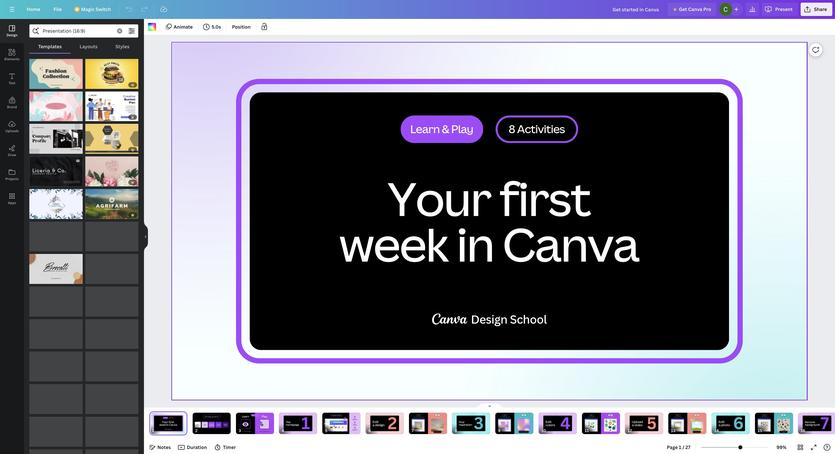 Task type: locate. For each thing, give the bounding box(es) containing it.
1 vertical spatial 15
[[96, 213, 100, 218]]

1 of 12 for monochrome professional fashion company profile presentation 16:9 group
[[33, 147, 44, 152]]

0 vertical spatial canva
[[688, 6, 702, 12]]

apps button
[[0, 187, 24, 211]]

share
[[814, 6, 827, 12]]

1 of 15
[[33, 82, 44, 87], [89, 213, 100, 218]]

of right projects
[[35, 180, 39, 185]]

templates
[[38, 43, 62, 50]]

1 for warm brown aesthetic fashion brand marketing presentation 16 : 9 group at the bottom of page
[[33, 278, 35, 283]]

15 up colorful aesthetic magazine photography portfolio presentation 16:9 group
[[96, 213, 100, 218]]

text
[[9, 81, 15, 85]]

12 for green simple architecture presentation (16:9) group
[[96, 278, 100, 283]]

of for monochrome elegant professional company profile presentation 16:9 group
[[35, 180, 39, 185]]

draw button
[[0, 139, 24, 163]]

uploads button
[[0, 115, 24, 139]]

1 horizontal spatial canva
[[688, 6, 702, 12]]

12 up monochrome elegant professional company profile presentation 16:9 group
[[40, 147, 44, 152]]

of up colorful aesthetic magazine photography portfolio presentation 16:9 group
[[91, 213, 95, 218]]

12 inside monochrome elegant professional company profile presentation 16:9 group
[[40, 180, 44, 185]]

1 up grey minimalist new arrival (presentation (16:9)) group at bottom
[[89, 278, 90, 283]]

1 up yellow minimalist furniture collection presentation (16:9) 'group' on the left
[[89, 115, 90, 120]]

monochrome minimalist elegant magazine photography portfolio presentation 16:9 group
[[85, 348, 138, 382]]

1 of 12 right draw button
[[33, 147, 44, 152]]

get canva pro
[[679, 6, 711, 12]]

15 inside green yellow modern farming presentation 16:9 group
[[96, 213, 100, 218]]

12 for warm brown aesthetic fashion brand marketing presentation 16 : 9 group at the bottom of page
[[40, 278, 44, 283]]

page 1 / 27 button
[[664, 443, 693, 453]]

1 for green simple architecture presentation (16:9) group
[[89, 278, 90, 283]]

file
[[54, 6, 62, 12]]

1 of 12 inside warm brown aesthetic fashion brand marketing presentation 16 : 9 group
[[33, 278, 44, 283]]

canva inside button
[[688, 6, 702, 12]]

of right text at the top left
[[35, 82, 39, 87]]

1 horizontal spatial 1 of 15
[[89, 213, 100, 218]]

15 inside pink blue pastel playful fashion collection presentation 16:9 "group"
[[40, 82, 44, 87]]

animate button
[[163, 22, 195, 32]]

1 right draw button
[[33, 147, 35, 152]]

happy birthday (presentation (16:9)) image
[[29, 287, 83, 317]]

of inside warm brown aesthetic fashion brand marketing presentation 16 : 9 group
[[35, 278, 39, 283]]

of for pink blue pastel playful fashion collection presentation 16:9 "group"
[[35, 82, 39, 87]]

1
[[33, 82, 35, 87], [89, 115, 90, 120], [33, 147, 35, 152], [33, 180, 35, 185], [89, 213, 90, 218], [33, 278, 35, 283], [89, 278, 90, 283], [679, 445, 681, 451]]

happy birthday (presentation (16:9)) group
[[29, 283, 83, 317]]

1 of 12 up yellow minimalist furniture collection presentation (16:9) 'group' on the left
[[89, 115, 100, 120]]

blue minimalist memorial day presentation (16:9) group
[[29, 381, 83, 415]]

happy mother's day presentation (16:9)) group
[[29, 88, 83, 122]]

0 horizontal spatial 1 of 15
[[33, 82, 44, 87]]

1 of 12 for monochrome elegant professional company profile presentation 16:9 group
[[33, 180, 44, 185]]

0 horizontal spatial 15
[[40, 82, 44, 87]]

brand
[[7, 105, 17, 109]]

0 vertical spatial 1 of 15
[[33, 82, 44, 87]]

duration
[[187, 445, 207, 451]]

12 inside monochrome professional fashion company profile presentation 16:9 group
[[40, 147, 44, 152]]

1 of 15 for pink blue pastel playful fashion collection presentation 16:9 "group"
[[33, 82, 44, 87]]

12 up 'happy birthday (presentation (16:9))' group
[[40, 278, 44, 283]]

12 inside warm brown aesthetic fashion brand marketing presentation 16 : 9 group
[[40, 278, 44, 283]]

1 for monochrome professional fashion company profile presentation 16:9 group
[[33, 147, 35, 152]]

no color image
[[148, 23, 156, 31]]

15
[[40, 82, 44, 87], [96, 213, 100, 218]]

happy mother's day presentation (16:9)) group
[[85, 153, 138, 187]]

canva
[[688, 6, 702, 12], [503, 213, 639, 276]]

1 vertical spatial canva
[[503, 213, 639, 276]]

1 of 15 inside pink blue pastel playful fashion collection presentation 16:9 "group"
[[33, 82, 44, 87]]

of inside pink blue pastel playful fashion collection presentation 16:9 "group"
[[35, 82, 39, 87]]

12 inside green simple architecture presentation (16:9) group
[[96, 278, 100, 283]]

12 up grey minimalist new arrival (presentation (16:9)) group at bottom
[[96, 278, 100, 283]]

yellow modern burger (presentation (16:9)) image
[[85, 59, 138, 89]]

white maroon simple elegant automotive company profile presentation 16:9 group
[[29, 348, 83, 382]]

monochrome elegant professional company profile presentation 16:9 group
[[29, 153, 83, 187]]

monochrome simple professional magazine photography portfolio presentation 16:9 group
[[85, 446, 138, 455]]

red minimalist new variant (presentation (16:9)) image
[[85, 417, 138, 447]]

of up grey minimalist new arrival (presentation (16:9)) group at bottom
[[91, 278, 95, 283]]

1 vertical spatial 1 of 15
[[89, 213, 100, 218]]

Page title text field
[[157, 428, 160, 435]]

design button
[[0, 19, 24, 43]]

1 up 'happy birthday (presentation (16:9))' group
[[33, 278, 35, 283]]

of inside blue minimalist creative business plan presentation (16:9) group
[[91, 115, 95, 120]]

layouts button
[[71, 40, 107, 53]]

pro
[[704, 6, 711, 12]]

12 for monochrome professional fashion company profile presentation 16:9 group
[[40, 147, 44, 152]]

1 of 12
[[89, 115, 100, 120], [33, 147, 44, 152], [33, 180, 44, 185], [33, 278, 44, 283], [89, 278, 100, 283]]

12 up yellow minimalist furniture collection presentation (16:9) 'group' on the left
[[96, 115, 100, 120]]

of for warm brown aesthetic fashion brand marketing presentation 16 : 9 group at the bottom of page
[[35, 278, 39, 283]]

1 up colorful aesthetic magazine photography portfolio presentation 16:9 group
[[89, 213, 90, 218]]

1 right text at the top left
[[33, 82, 35, 87]]

of up 'happy birthday (presentation (16:9))' group
[[35, 278, 39, 283]]

pastel blue yellow purple playful class syllabus presentation 16:9 group
[[29, 413, 83, 447]]

12 inside blue minimalist creative business plan presentation (16:9) group
[[96, 115, 100, 120]]

yellow minimalist furniture collection presentation (16:9) group
[[85, 120, 138, 154]]

1 of 15 up colorful aesthetic magazine photography portfolio presentation 16:9 group
[[89, 213, 100, 218]]

1 of 12 for blue minimalist creative business plan presentation (16:9) group
[[89, 115, 100, 120]]

of
[[35, 82, 39, 87], [91, 115, 95, 120], [35, 147, 39, 152], [35, 180, 39, 185], [91, 213, 95, 218], [35, 278, 39, 283], [91, 278, 95, 283]]

colorful aesthetic magazine photography portfolio presentation 16:9 group
[[85, 218, 138, 252]]

hide pages image
[[474, 403, 506, 409]]

12 up happy mother's day  (presentation (16:9)) group
[[40, 180, 44, 185]]

1 of 12 up grey minimalist new arrival (presentation (16:9)) group at bottom
[[89, 278, 100, 283]]

1 of 12 inside blue minimalist creative business plan presentation (16:9) group
[[89, 115, 100, 120]]

blue yellow good idea presentation (16:9) group
[[29, 218, 83, 252]]

1 of 12 up 'happy birthday (presentation (16:9))' group
[[33, 278, 44, 283]]

12 for blue minimalist creative business plan presentation (16:9) group
[[96, 115, 100, 120]]

1 of 12 inside green simple architecture presentation (16:9) group
[[89, 278, 100, 283]]

1 right projects
[[33, 180, 35, 185]]

1 left /
[[679, 445, 681, 451]]

1 of 15 inside green yellow modern farming presentation 16:9 group
[[89, 213, 100, 218]]

0 vertical spatial 15
[[40, 82, 44, 87]]

1 inside group
[[89, 278, 90, 283]]

1 horizontal spatial 15
[[96, 213, 100, 218]]

draw
[[8, 153, 16, 157]]

1 of 15 up happy mother's day presentation (16:9)) group
[[33, 82, 44, 87]]

of for monochrome professional fashion company profile presentation 16:9 group
[[35, 147, 39, 152]]

present button
[[762, 3, 798, 16]]

1 of 12 inside monochrome elegant professional company profile presentation 16:9 group
[[33, 180, 44, 185]]

of for green yellow modern farming presentation 16:9 group
[[91, 213, 95, 218]]

5.0s button
[[201, 22, 224, 32]]

1 of 12 up happy mother's day  (presentation (16:9)) group
[[33, 180, 44, 185]]

of inside green yellow modern farming presentation 16:9 group
[[91, 213, 95, 218]]

1 of 12 inside monochrome professional fashion company profile presentation 16:9 group
[[33, 147, 44, 152]]

happy mother's day presentation (16:9)) image
[[85, 157, 138, 187]]

switch
[[96, 6, 111, 12]]

magic switch button
[[70, 3, 116, 16]]

duration button
[[176, 443, 210, 453]]

12
[[96, 115, 100, 120], [40, 147, 44, 152], [40, 180, 44, 185], [40, 278, 44, 283], [96, 278, 100, 283]]

15 up happy mother's day presentation (16:9)) group
[[40, 82, 44, 87]]

of up yellow minimalist furniture collection presentation (16:9) 'group' on the left
[[91, 115, 95, 120]]

1 inside "group"
[[33, 82, 35, 87]]

styles button
[[107, 40, 138, 53]]

timer button
[[212, 443, 239, 453]]

of right draw button
[[35, 147, 39, 152]]

of inside green simple architecture presentation (16:9) group
[[91, 278, 95, 283]]



Task type: describe. For each thing, give the bounding box(es) containing it.
home link
[[21, 3, 46, 16]]

notes button
[[147, 443, 174, 453]]

happy mother's day  (presentation (16:9)) image
[[29, 189, 83, 219]]

happy mother's day presentation (16:9)) group
[[73, 446, 81, 454]]

1 of 12 for warm brown aesthetic fashion brand marketing presentation 16 : 9 group at the bottom of page
[[33, 278, 44, 283]]

week
[[339, 213, 448, 276]]

page 1 / 27
[[667, 445, 691, 451]]

week in canva
[[339, 213, 639, 276]]

side panel tab list
[[0, 19, 24, 211]]

0 horizontal spatial canva
[[503, 213, 639, 276]]

grey minimalist new arrival (presentation (16:9)) image
[[85, 287, 138, 317]]

grey minimalist new arrival (presentation (16:9)) group
[[85, 283, 138, 317]]

projects
[[5, 177, 19, 181]]

happy mother's day  (presentation (16:9)) group
[[29, 185, 83, 219]]

/
[[683, 445, 684, 451]]

orange daisy mother's day (presentation (16:9)) group
[[85, 381, 138, 415]]

brand button
[[0, 91, 24, 115]]

green yellow modern farming presentation 16:9 group
[[85, 185, 138, 219]]

main menu bar
[[0, 0, 835, 19]]

1 for pink blue pastel playful fashion collection presentation 16:9 "group"
[[33, 82, 35, 87]]

elements button
[[0, 43, 24, 67]]

Use 5+ words to describe... search field
[[43, 25, 113, 37]]

blue purple gradient professional company presentation 16:9 group
[[85, 316, 138, 350]]

yellow minimalist furniture collection presentation (16:9) image
[[85, 124, 138, 154]]

position
[[232, 24, 251, 30]]

styles
[[115, 43, 129, 50]]

5.0s
[[212, 24, 221, 30]]

1 of 15 for green yellow modern farming presentation 16:9 group
[[89, 213, 100, 218]]

position button
[[229, 22, 253, 32]]

green simple architecture presentation (16:9) group
[[85, 251, 138, 284]]

of for blue minimalist creative business plan presentation (16:9) group
[[91, 115, 95, 120]]

1 of 12 for green simple architecture presentation (16:9) group
[[89, 278, 100, 283]]

magic
[[81, 6, 95, 12]]

orange daisy mother's day (presentation (16:9)) image
[[85, 385, 138, 415]]

file button
[[48, 3, 67, 16]]

projects button
[[0, 163, 24, 187]]

magic switch
[[81, 6, 111, 12]]

layouts
[[80, 43, 98, 50]]

of for green simple architecture presentation (16:9) group
[[91, 278, 95, 283]]

your first
[[388, 167, 590, 230]]

99%
[[777, 445, 787, 451]]

page
[[667, 445, 678, 451]]

home
[[27, 6, 40, 12]]

1 for green yellow modern farming presentation 16:9 group
[[89, 213, 90, 218]]

elements
[[4, 57, 20, 61]]

hide image
[[144, 221, 148, 253]]

uploads
[[5, 129, 19, 133]]

1 for blue minimalist creative business plan presentation (16:9) group
[[89, 115, 90, 120]]

warm brown aesthetic fashion brand marketing presentation 16 : 9 group
[[29, 251, 83, 284]]

27
[[686, 445, 691, 451]]

15 for green yellow modern farming presentation 16:9 group
[[96, 213, 100, 218]]

first
[[500, 167, 590, 230]]

blue gradient travel (presentation (16:9)) group
[[73, 316, 81, 324]]

blue minimalist memorial day presentation (16:9) image
[[29, 385, 83, 415]]

page 1 image
[[149, 413, 187, 435]]

apps
[[8, 201, 16, 205]]

design
[[6, 33, 18, 37]]

get
[[679, 6, 687, 12]]

15 for pink blue pastel playful fashion collection presentation 16:9 "group"
[[40, 82, 44, 87]]

templates button
[[29, 40, 71, 53]]

Design title text field
[[607, 3, 665, 16]]

in
[[457, 213, 494, 276]]

text button
[[0, 67, 24, 91]]

monochrome professional fashion company profile presentation 16:9 group
[[29, 120, 83, 154]]

your
[[388, 167, 491, 230]]

99% button
[[771, 443, 793, 453]]

notes
[[157, 445, 171, 451]]

get canva pro button
[[668, 3, 717, 16]]

happy mother's day presentation (16:9)) image
[[29, 92, 83, 122]]

share button
[[801, 3, 833, 16]]

red minimalist new variant (presentation (16:9)) group
[[85, 413, 138, 447]]

1 inside button
[[679, 445, 681, 451]]

timer
[[223, 445, 236, 451]]

animate
[[174, 24, 193, 30]]

12 for monochrome elegant professional company profile presentation 16:9 group
[[40, 180, 44, 185]]

yellow modern burger (presentation (16:9)) group
[[85, 55, 138, 89]]

1 for monochrome elegant professional company profile presentation 16:9 group
[[33, 180, 35, 185]]

blue minimalist creative business plan presentation (16:9) group
[[85, 88, 138, 122]]

present
[[775, 6, 793, 12]]

pink blue pastel playful fashion collection presentation 16:9 group
[[29, 55, 83, 89]]



Task type: vqa. For each thing, say whether or not it's contained in the screenshot.
avatar to the left
no



